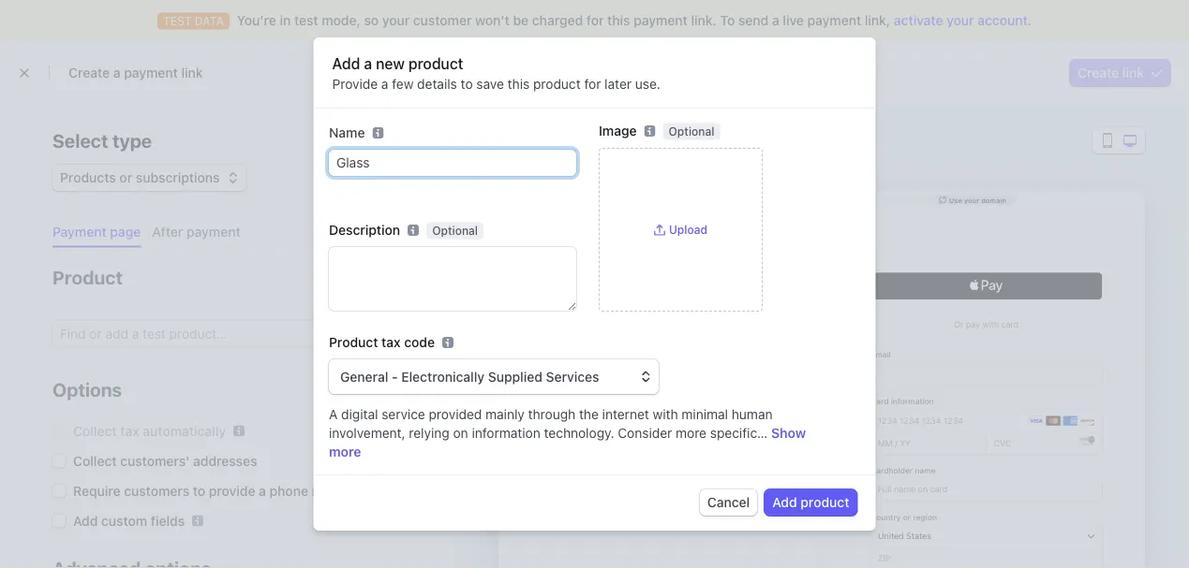 Task type: locate. For each thing, give the bounding box(es) containing it.
link.
[[691, 13, 717, 28]]

0 vertical spatial product
[[52, 267, 123, 289]]

0 horizontal spatial add
[[73, 514, 98, 529]]

0 vertical spatial add
[[332, 55, 360, 73]]

1 vertical spatial product
[[329, 335, 378, 351]]

1 vertical spatial collect
[[73, 454, 117, 469]]

product up preview
[[533, 76, 581, 92]]

payment page
[[52, 224, 141, 240]]

more
[[675, 426, 706, 441], [329, 445, 361, 460]]

automatically
[[143, 424, 226, 439]]

0 horizontal spatial create
[[68, 65, 110, 81]]

add
[[332, 55, 360, 73], [773, 495, 797, 511], [73, 514, 98, 529]]

optional
[[668, 125, 714, 138], [432, 224, 478, 238]]

general - electronically supplied services button
[[329, 360, 658, 395]]

0 horizontal spatial product
[[52, 267, 123, 289]]

this right charged
[[607, 13, 630, 28]]

1 horizontal spatial optional
[[668, 125, 714, 138]]

product down show
[[801, 495, 850, 511]]

on
[[453, 426, 468, 441]]

1 horizontal spatial create
[[1078, 65, 1119, 81]]

new
[[376, 55, 405, 73]]

create link
[[1078, 65, 1144, 81]]

send
[[739, 13, 769, 28]]

require
[[73, 484, 121, 499]]

1 vertical spatial to
[[193, 484, 205, 499]]

payment
[[52, 224, 107, 240]]

for left later on the top of the page
[[584, 76, 601, 92]]

after
[[152, 224, 183, 240]]

0 horizontal spatial product
[[409, 55, 463, 73]]

this
[[607, 13, 630, 28], [508, 76, 530, 92]]

require customers to provide a phone number
[[73, 484, 359, 499]]

product up 'details'
[[409, 55, 463, 73]]

description
[[329, 223, 400, 238]]

payment
[[634, 13, 688, 28], [807, 13, 861, 28], [124, 65, 178, 81], [187, 224, 241, 240]]

your
[[382, 13, 410, 28], [947, 13, 974, 28], [964, 196, 980, 204]]

2 horizontal spatial add
[[773, 495, 797, 511]]

electronically
[[401, 370, 484, 385]]

addresses
[[193, 454, 257, 469]]

1 vertical spatial optional
[[432, 224, 478, 238]]

product up general
[[329, 335, 378, 351]]

tax up 'customers''
[[120, 424, 139, 439]]

1 horizontal spatial link
[[1123, 65, 1144, 81]]

0 vertical spatial for
[[587, 13, 604, 28]]

more down involvement,
[[329, 445, 361, 460]]

1 create from the left
[[68, 65, 110, 81]]

options
[[52, 379, 122, 401]]

a left new
[[364, 55, 372, 73]]

0 horizontal spatial to
[[193, 484, 205, 499]]

1 horizontal spatial add
[[332, 55, 360, 73]]

0 horizontal spatial more
[[329, 445, 361, 460]]

payment page button
[[45, 217, 152, 248]]

link,
[[865, 13, 891, 28]]

2 horizontal spatial product
[[801, 495, 850, 511]]

optional right image
[[668, 125, 714, 138]]

activate
[[894, 13, 943, 28]]

a up "select type"
[[113, 65, 121, 81]]

1 vertical spatial tax
[[120, 424, 139, 439]]

so
[[364, 13, 379, 28]]

Premium Plan, sunglasses, etc. text field
[[329, 150, 576, 176]]

2 collect from the top
[[73, 454, 117, 469]]

supplied
[[488, 370, 542, 385]]

collect for collect tax automatically
[[73, 424, 117, 439]]

general - electronically supplied services
[[340, 370, 599, 385]]

1 link from the left
[[181, 65, 203, 81]]

0 horizontal spatial tax
[[120, 424, 139, 439]]

1 vertical spatial product
[[533, 76, 581, 92]]

select type
[[52, 129, 152, 151]]

collect up the require
[[73, 454, 117, 469]]

domain
[[982, 196, 1007, 204]]

create a payment link
[[68, 65, 203, 81]]

add inside add a new product provide a few details to save this product for later use.
[[332, 55, 360, 73]]

payment left link.
[[634, 13, 688, 28]]

upload button
[[654, 223, 707, 238]]

to left the provide at the bottom left
[[193, 484, 205, 499]]

1 vertical spatial for
[[584, 76, 601, 92]]

0 horizontal spatial link
[[181, 65, 203, 81]]

1 horizontal spatial more
[[675, 426, 706, 441]]

more inside show more
[[329, 445, 361, 460]]

products
[[60, 170, 116, 186]]

1 horizontal spatial to
[[461, 76, 473, 92]]

save
[[476, 76, 504, 92]]

internet
[[602, 407, 649, 423]]

collect down the options
[[73, 424, 117, 439]]

1 horizontal spatial product
[[329, 335, 378, 351]]

add down the require
[[73, 514, 98, 529]]

add right cancel at the bottom of page
[[773, 495, 797, 511]]

create for create a payment link
[[68, 65, 110, 81]]

your right activate
[[947, 13, 974, 28]]

you're in test mode, so your customer won't be charged for this payment link. to send a live payment link, activate your account .
[[237, 13, 1032, 28]]

use.
[[635, 76, 661, 92]]

0 vertical spatial this
[[607, 13, 630, 28]]

0 horizontal spatial this
[[508, 76, 530, 92]]

1 vertical spatial add
[[773, 495, 797, 511]]

product inside payment page "tab panel"
[[52, 267, 123, 289]]

involvement,
[[329, 426, 405, 441]]

after payment button
[[145, 217, 252, 248]]

to
[[461, 76, 473, 92], [193, 484, 205, 499]]

type
[[112, 129, 152, 151]]

payment right live
[[807, 13, 861, 28]]

1 vertical spatial more
[[329, 445, 361, 460]]

product
[[409, 55, 463, 73], [533, 76, 581, 92], [801, 495, 850, 511]]

tax
[[381, 335, 400, 351], [120, 424, 139, 439]]

general
[[340, 370, 388, 385]]

payment page tab panel
[[37, 248, 446, 569]]

your right use
[[964, 196, 980, 204]]

few
[[392, 76, 414, 92]]

0 vertical spatial collect
[[73, 424, 117, 439]]

1 horizontal spatial this
[[607, 13, 630, 28]]

0 vertical spatial more
[[675, 426, 706, 441]]

a
[[329, 407, 337, 423]]

show more button
[[329, 426, 806, 460]]

add up provide
[[332, 55, 360, 73]]

1 vertical spatial this
[[508, 76, 530, 92]]

0 horizontal spatial optional
[[432, 224, 478, 238]]

2 link from the left
[[1123, 65, 1144, 81]]

add inside button
[[773, 495, 797, 511]]

account
[[978, 13, 1028, 28]]

product
[[52, 267, 123, 289], [329, 335, 378, 351]]

2 vertical spatial add
[[73, 514, 98, 529]]

for right charged
[[587, 13, 604, 28]]

0 vertical spatial product
[[409, 55, 463, 73]]

0 vertical spatial to
[[461, 76, 473, 92]]

to inside payment page "tab panel"
[[193, 484, 205, 499]]

1 horizontal spatial tax
[[381, 335, 400, 351]]

tax left code
[[381, 335, 400, 351]]

through
[[528, 407, 575, 423]]

cancel button
[[700, 490, 758, 516]]

add inside payment page "tab panel"
[[73, 514, 98, 529]]

customer
[[413, 13, 472, 28]]

to left save
[[461, 76, 473, 92]]

this right save
[[508, 76, 530, 92]]

product for product
[[52, 267, 123, 289]]

add custom fields
[[73, 514, 185, 529]]

product down payment
[[52, 267, 123, 289]]

more inside a digital service provided mainly through the internet with minimal human involvement, relying on information technology. consider more specific…
[[675, 426, 706, 441]]

a
[[772, 13, 780, 28], [364, 55, 372, 73], [113, 65, 121, 81], [381, 76, 388, 92], [259, 484, 266, 499]]

to inside add a new product provide a few details to save this product for later use.
[[461, 76, 473, 92]]

mainly
[[485, 407, 524, 423]]

be
[[513, 13, 529, 28]]

more down minimal
[[675, 426, 706, 441]]

None text field
[[329, 247, 576, 311]]

1 collect from the top
[[73, 424, 117, 439]]

optional for description
[[432, 224, 478, 238]]

upload
[[669, 224, 707, 237]]

tax inside payment page "tab panel"
[[120, 424, 139, 439]]

details
[[417, 76, 457, 92]]

0 vertical spatial tax
[[381, 335, 400, 351]]

service
[[381, 407, 425, 423]]

a left phone
[[259, 484, 266, 499]]

payment right after
[[187, 224, 241, 240]]

information
[[471, 426, 540, 441]]

2 create from the left
[[1078, 65, 1119, 81]]

provide
[[332, 76, 378, 92]]

cancel
[[707, 495, 750, 511]]

code
[[404, 335, 434, 351]]

this inside add a new product provide a few details to save this product for later use.
[[508, 76, 530, 92]]

2 vertical spatial product
[[801, 495, 850, 511]]

use
[[949, 196, 962, 204]]

optional down premium plan, sunglasses, etc. text field on the left top
[[432, 224, 478, 238]]

for
[[587, 13, 604, 28], [584, 76, 601, 92]]

0 vertical spatial optional
[[668, 125, 714, 138]]

custom
[[101, 514, 147, 529]]

create inside button
[[1078, 65, 1119, 81]]

use your domain button
[[930, 195, 1016, 205]]



Task type: describe. For each thing, give the bounding box(es) containing it.
subscriptions
[[136, 170, 220, 186]]

for inside add a new product provide a few details to save this product for later use.
[[584, 76, 601, 92]]

link inside create link button
[[1123, 65, 1144, 81]]

payment inside button
[[187, 224, 241, 240]]

.
[[1028, 13, 1032, 28]]

you're
[[237, 13, 276, 28]]

live
[[783, 13, 804, 28]]

fields
[[151, 514, 185, 529]]

minimal
[[681, 407, 728, 423]]

1 horizontal spatial product
[[533, 76, 581, 92]]

add for product
[[773, 495, 797, 511]]

add product
[[773, 495, 850, 511]]

a digital service provided mainly through the internet with minimal human involvement, relying on information technology. consider more specific…
[[329, 407, 772, 441]]

products or subscriptions button
[[52, 161, 246, 191]]

preview
[[499, 129, 569, 151]]

product for product tax code
[[329, 335, 378, 351]]

human
[[731, 407, 772, 423]]

add for a
[[332, 55, 360, 73]]

in
[[280, 13, 291, 28]]

digital
[[341, 407, 378, 423]]

or
[[119, 170, 132, 186]]

consider
[[617, 426, 672, 441]]

collect tax automatically
[[73, 424, 226, 439]]

add product button
[[765, 490, 857, 516]]

services
[[546, 370, 599, 385]]

test
[[294, 13, 318, 28]]

payment up "type"
[[124, 65, 178, 81]]

mode,
[[322, 13, 361, 28]]

optional for image
[[668, 125, 714, 138]]

tax for collect
[[120, 424, 139, 439]]

a inside "tab panel"
[[259, 484, 266, 499]]

customers'
[[120, 454, 190, 469]]

add for custom
[[73, 514, 98, 529]]

with
[[652, 407, 678, 423]]

show
[[771, 426, 806, 441]]

the
[[579, 407, 598, 423]]

image
[[598, 123, 636, 139]]

charged
[[532, 13, 583, 28]]

product tax code
[[329, 335, 434, 351]]

-
[[391, 370, 397, 385]]

to
[[720, 13, 735, 28]]

collect for collect customers' addresses
[[73, 454, 117, 469]]

your right so
[[382, 13, 410, 28]]

select
[[52, 129, 108, 151]]

tax for product
[[381, 335, 400, 351]]

page
[[110, 224, 141, 240]]

show more
[[329, 426, 806, 460]]

number
[[312, 484, 359, 499]]

use your domain
[[949, 196, 1007, 204]]

technology.
[[544, 426, 614, 441]]

a left live
[[772, 13, 780, 28]]

create link button
[[1070, 59, 1171, 86]]

customers
[[124, 484, 189, 499]]

phone
[[269, 484, 308, 499]]

create for create link
[[1078, 65, 1119, 81]]

your inside use your domain button
[[964, 196, 980, 204]]

won't
[[475, 13, 510, 28]]

provided
[[428, 407, 482, 423]]

after payment
[[152, 224, 241, 240]]

activate your account link
[[894, 13, 1028, 28]]

provide
[[209, 484, 255, 499]]

name
[[329, 125, 365, 141]]

later
[[605, 76, 632, 92]]

product inside button
[[801, 495, 850, 511]]

relying
[[409, 426, 449, 441]]

collect customers' addresses
[[73, 454, 257, 469]]

a left the few
[[381, 76, 388, 92]]

add a new product provide a few details to save this product for later use.
[[332, 55, 661, 92]]

payment link settings tab list
[[45, 217, 446, 248]]



Task type: vqa. For each thing, say whether or not it's contained in the screenshot.
INTERNET
yes



